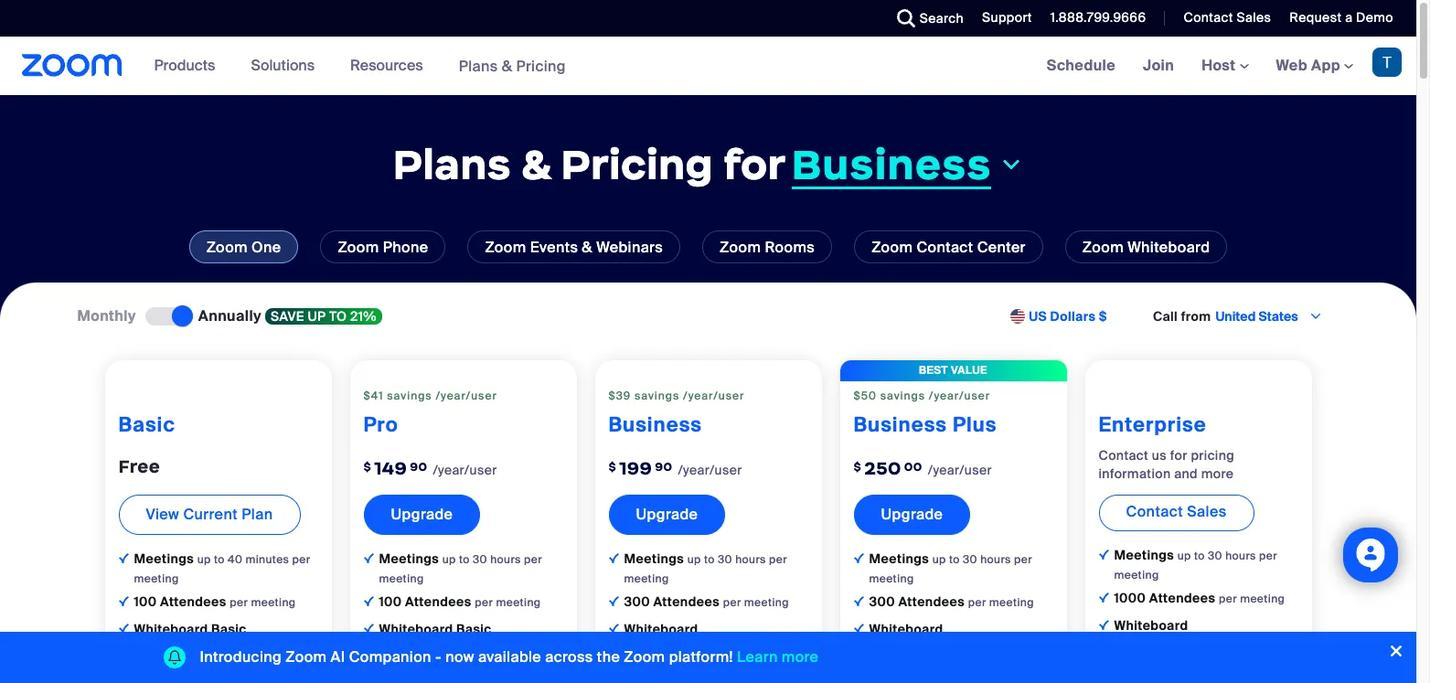 Task type: vqa. For each thing, say whether or not it's contained in the screenshot.
UP
yes



Task type: describe. For each thing, give the bounding box(es) containing it.
for inside contact us for pricing information and more
[[1171, 447, 1188, 464]]

view current plan
[[146, 505, 273, 524]]

chat for business
[[662, 648, 693, 665]]

0 horizontal spatial basic
[[118, 412, 176, 438]]

banner containing products
[[0, 37, 1417, 96]]

include image for upgrade
[[609, 553, 619, 563]]

meetings for business
[[624, 551, 688, 567]]

tabs of zoom services tab list
[[27, 231, 1390, 263]]

100 attendees per meeting for view current plan
[[134, 594, 296, 610]]

the
[[597, 648, 620, 667]]

1000
[[1115, 590, 1146, 606]]

upgrade for pro
[[391, 505, 453, 524]]

savings for business plus
[[881, 389, 926, 403]]

product information navigation
[[141, 37, 580, 96]]

basic for view current plan
[[211, 621, 247, 638]]

resources
[[350, 56, 423, 75]]

attendees for business
[[654, 594, 720, 610]]

view
[[146, 505, 179, 524]]

rooms
[[765, 238, 815, 257]]

& for plans & pricing
[[502, 56, 513, 75]]

business for business
[[609, 412, 703, 438]]

$ for pro
[[364, 459, 372, 475]]

business for business plus
[[854, 412, 948, 438]]

plus
[[953, 412, 998, 438]]

up to 30 hours per meeting for pro
[[379, 552, 543, 586]]

199
[[619, 457, 652, 479]]

products
[[154, 56, 215, 75]]

from
[[1182, 309, 1212, 325]]

information
[[1099, 466, 1171, 482]]

90 for business
[[655, 459, 673, 475]]

30 for enterprise
[[1209, 549, 1223, 563]]

& inside tabs of zoom services tab list
[[582, 238, 593, 257]]

$250 per year per user element
[[854, 444, 1053, 486]]

1 chat from the left
[[172, 648, 202, 665]]

/year/user inside $ 250 00 /year/user
[[928, 462, 993, 478]]

annually
[[198, 306, 262, 326]]

zoom rooms
[[720, 238, 815, 257]]

team for business
[[624, 648, 659, 665]]

$ inside popup button
[[1099, 309, 1108, 325]]

products button
[[154, 37, 224, 95]]

upgrade link for pro
[[364, 495, 481, 535]]

1000 attendees per meeting
[[1115, 590, 1286, 606]]

zoom for zoom whiteboard
[[1083, 238, 1124, 257]]

plan
[[242, 505, 273, 524]]

contact down the information
[[1127, 502, 1184, 521]]

dollars
[[1051, 309, 1096, 325]]

90 for pro
[[410, 459, 428, 475]]

webinars
[[597, 238, 663, 257]]

00
[[905, 459, 923, 475]]

contact sales inside main content
[[1127, 502, 1227, 521]]

up inside annually save up to 21%
[[308, 308, 326, 325]]

best
[[919, 363, 949, 378]]

call from
[[1154, 309, 1212, 325]]

zoom whiteboard
[[1083, 238, 1211, 257]]

1 team chat from the left
[[134, 648, 202, 665]]

pricing
[[1191, 447, 1235, 464]]

250
[[865, 457, 902, 479]]

pricing for plans & pricing
[[516, 56, 566, 75]]

request
[[1290, 9, 1342, 26]]

zoom events & webinars
[[485, 238, 663, 257]]

to inside annually save up to 21%
[[329, 308, 347, 325]]

$ 199 90 /year/user
[[609, 457, 743, 479]]

include image for enterprise
[[1099, 550, 1109, 560]]

available
[[478, 648, 542, 667]]

contact us for pricing information and more
[[1099, 447, 1235, 482]]

$ for business plus
[[854, 459, 862, 475]]

up to 30 hours per meeting for enterprise
[[1115, 549, 1278, 583]]

monthly
[[77, 306, 136, 326]]

host
[[1202, 56, 1240, 75]]

meetings navigation
[[1033, 37, 1417, 96]]

plans for plans & pricing for
[[393, 138, 511, 191]]

Country/Region text field
[[1214, 307, 1308, 326]]

upgrade for business
[[636, 505, 698, 524]]

up inside up to 40 minutes per meeting
[[197, 552, 211, 567]]

app
[[1312, 56, 1341, 75]]

-
[[435, 648, 442, 667]]

enterprise
[[1099, 412, 1207, 438]]

zoom for zoom one
[[206, 238, 248, 257]]

& for plans & pricing for
[[521, 138, 551, 191]]

profile picture image
[[1373, 48, 1402, 77]]

one
[[252, 238, 281, 257]]

us
[[1029, 309, 1047, 325]]

center
[[978, 238, 1026, 257]]

us dollars $
[[1029, 309, 1108, 325]]

team for pro
[[379, 648, 414, 665]]

1.888.799.9666
[[1051, 9, 1147, 26]]

solutions
[[251, 56, 315, 75]]

/year/user inside $ 149 90 /year/user
[[433, 462, 497, 478]]

join link
[[1130, 37, 1188, 95]]

save
[[271, 308, 304, 325]]

$ 149 90 /year/user
[[364, 457, 497, 479]]

/year/user inside $39 savings /year/user business
[[683, 389, 745, 403]]

events
[[530, 238, 578, 257]]

3 upgrade from the left
[[881, 505, 944, 524]]

request a demo
[[1290, 9, 1394, 26]]

zoom contact center
[[872, 238, 1026, 257]]

companion
[[349, 648, 432, 667]]

meetings for pro
[[379, 551, 442, 567]]

web app
[[1277, 56, 1341, 75]]

zoom one
[[206, 238, 281, 257]]

0 horizontal spatial for
[[724, 138, 786, 191]]

meeting inside up to 40 minutes per meeting
[[134, 572, 179, 586]]

plans & pricing
[[459, 56, 566, 75]]

chat for pro
[[417, 648, 448, 665]]

include image for pro
[[364, 553, 374, 563]]

1 horizontal spatial sales
[[1237, 9, 1272, 26]]

across
[[545, 648, 593, 667]]

zoom for zoom events & webinars
[[485, 238, 527, 257]]

savings for pro
[[387, 389, 432, 403]]

$39
[[609, 389, 631, 403]]

/year/user inside the $50 savings /year/user business plus
[[929, 389, 991, 403]]



Task type: locate. For each thing, give the bounding box(es) containing it.
us
[[1153, 447, 1167, 464]]

3 team chat from the left
[[624, 648, 693, 665]]

include image for view current plan
[[118, 553, 129, 563]]

90 inside $ 149 90 /year/user
[[410, 459, 428, 475]]

1 horizontal spatial include image
[[609, 553, 619, 563]]

zoom left ai
[[286, 648, 327, 667]]

zoom up dollars in the top right of the page
[[1083, 238, 1124, 257]]

$ left 149
[[364, 459, 372, 475]]

0 horizontal spatial include image
[[118, 553, 129, 563]]

1 horizontal spatial savings
[[635, 389, 680, 403]]

whiteboard basic up introducing
[[134, 621, 247, 638]]

100 attendees per meeting up now on the bottom of the page
[[379, 594, 541, 610]]

21%
[[350, 308, 377, 325]]

contact sales down "and"
[[1127, 502, 1227, 521]]

contact up the information
[[1099, 447, 1149, 464]]

request a demo link
[[1277, 0, 1417, 37], [1290, 9, 1394, 26]]

include image
[[1099, 550, 1109, 560], [364, 553, 374, 563], [854, 553, 864, 563]]

per inside 1000 attendees per meeting
[[1219, 592, 1238, 606]]

sales down "and"
[[1188, 502, 1227, 521]]

basic for upgrade
[[457, 621, 492, 638]]

zoom for zoom contact center
[[872, 238, 913, 257]]

meetings for enterprise
[[1115, 547, 1178, 563]]

2 chat from the left
[[417, 648, 448, 665]]

join
[[1144, 56, 1175, 75]]

1 vertical spatial pricing
[[561, 138, 714, 191]]

plans inside product information navigation
[[459, 56, 498, 75]]

$149.90 per year per user element
[[364, 444, 563, 486]]

for
[[724, 138, 786, 191], [1171, 447, 1188, 464]]

1 vertical spatial contact sales
[[1127, 502, 1227, 521]]

team chat for pro
[[379, 648, 448, 665]]

zoom down business dropdown button
[[872, 238, 913, 257]]

team chat
[[134, 648, 202, 665], [379, 648, 448, 665], [624, 648, 693, 665]]

pro
[[364, 412, 399, 438]]

chat
[[172, 648, 202, 665], [417, 648, 448, 665], [662, 648, 693, 665]]

/year/user inside $ 199 90 /year/user
[[678, 462, 743, 478]]

hours for business
[[736, 552, 766, 567]]

introducing zoom ai companion - now available across the zoom platform! learn more
[[200, 648, 819, 667]]

upgrade link down $ 199 90 /year/user
[[609, 495, 726, 535]]

$ for business
[[609, 459, 617, 475]]

& inside product information navigation
[[502, 56, 513, 75]]

0 horizontal spatial 90
[[410, 459, 428, 475]]

0 vertical spatial more
[[1202, 466, 1235, 482]]

solutions button
[[251, 37, 323, 95]]

savings inside $39 savings /year/user business
[[635, 389, 680, 403]]

schedule
[[1047, 56, 1116, 75]]

show options image
[[1309, 310, 1323, 324]]

2 90 from the left
[[655, 459, 673, 475]]

90 inside $ 199 90 /year/user
[[655, 459, 673, 475]]

100 up companion
[[379, 594, 402, 610]]

savings inside the $50 savings /year/user business plus
[[881, 389, 926, 403]]

0 vertical spatial pricing
[[516, 56, 566, 75]]

and
[[1175, 466, 1198, 482]]

$
[[1099, 309, 1108, 325], [364, 459, 372, 475], [609, 459, 617, 475], [854, 459, 862, 475]]

2 100 from the left
[[379, 594, 402, 610]]

2 300 attendees per meeting from the left
[[870, 594, 1035, 610]]

business inside $39 savings /year/user business
[[609, 412, 703, 438]]

view current plan link
[[118, 495, 301, 535]]

whiteboard
[[1128, 238, 1211, 257], [1115, 617, 1189, 634], [134, 621, 208, 638], [379, 621, 453, 638], [624, 621, 698, 638], [870, 621, 944, 638]]

2 vertical spatial &
[[582, 238, 593, 257]]

upgrade link down $ 149 90 /year/user
[[364, 495, 481, 535]]

best value
[[919, 363, 988, 378]]

0 horizontal spatial include image
[[364, 553, 374, 563]]

0 horizontal spatial team
[[134, 648, 169, 665]]

introducing
[[200, 648, 282, 667]]

$ inside $ 149 90 /year/user
[[364, 459, 372, 475]]

meeting
[[1115, 568, 1160, 583], [134, 572, 179, 586], [379, 572, 424, 586], [624, 572, 669, 586], [870, 572, 914, 586], [1241, 592, 1286, 606], [251, 595, 296, 610], [496, 595, 541, 610], [745, 595, 789, 610], [990, 595, 1035, 610]]

zoom right "the"
[[624, 648, 666, 667]]

main content
[[0, 37, 1417, 683]]

attendees for enterprise
[[1150, 590, 1216, 606]]

$ 250 00 /year/user
[[854, 457, 993, 479]]

0 vertical spatial for
[[724, 138, 786, 191]]

savings inside the $41 savings /year/user pro
[[387, 389, 432, 403]]

web app button
[[1277, 56, 1354, 75]]

support
[[983, 9, 1033, 26]]

savings for business
[[635, 389, 680, 403]]

phone
[[383, 238, 429, 257]]

plans for plans & pricing
[[459, 56, 498, 75]]

whiteboard basic
[[134, 621, 247, 638], [379, 621, 492, 638]]

plans inside main content
[[393, 138, 511, 191]]

banner
[[0, 37, 1417, 96]]

pricing inside product information navigation
[[516, 56, 566, 75]]

team left introducing
[[134, 648, 169, 665]]

1 300 attendees per meeting from the left
[[624, 594, 789, 610]]

$199.90 per year per user element
[[609, 444, 808, 486]]

/year/user inside the $41 savings /year/user pro
[[436, 389, 497, 403]]

1 upgrade link from the left
[[364, 495, 481, 535]]

zoom logo image
[[22, 54, 122, 77]]

ok image
[[1099, 593, 1109, 603], [118, 596, 129, 606], [364, 596, 374, 606], [1099, 620, 1109, 630], [854, 624, 864, 634], [364, 651, 374, 661], [609, 651, 619, 661]]

1 vertical spatial plans
[[393, 138, 511, 191]]

0 horizontal spatial whiteboard basic
[[134, 621, 247, 638]]

$ inside $ 199 90 /year/user
[[609, 459, 617, 475]]

$39 savings /year/user business
[[609, 389, 745, 438]]

2 horizontal spatial savings
[[881, 389, 926, 403]]

per
[[1260, 549, 1278, 563], [292, 552, 311, 567], [524, 552, 543, 567], [769, 552, 788, 567], [1015, 552, 1033, 567], [1219, 592, 1238, 606], [230, 595, 248, 610], [475, 595, 493, 610], [723, 595, 742, 610], [969, 595, 987, 610]]

business inside the $50 savings /year/user business plus
[[854, 412, 948, 438]]

search button
[[883, 0, 969, 37]]

1 horizontal spatial 90
[[655, 459, 673, 475]]

plans & pricing for
[[393, 138, 786, 191]]

1 whiteboard basic from the left
[[134, 621, 247, 638]]

platform!
[[669, 648, 734, 667]]

1 100 from the left
[[134, 594, 157, 610]]

2 upgrade link from the left
[[609, 495, 726, 535]]

90 right 149
[[410, 459, 428, 475]]

0 vertical spatial plans
[[459, 56, 498, 75]]

100 attendees per meeting down up to 40 minutes per meeting
[[134, 594, 296, 610]]

zoom for zoom phone
[[338, 238, 379, 257]]

1 vertical spatial for
[[1171, 447, 1188, 464]]

upgrade link down $ 250 00 /year/user
[[854, 495, 971, 535]]

90
[[410, 459, 428, 475], [655, 459, 673, 475]]

schedule link
[[1033, 37, 1130, 95]]

up to 30 hours per meeting for business
[[624, 552, 788, 586]]

/year/user down best value
[[929, 389, 991, 403]]

sales
[[1237, 9, 1272, 26], [1188, 502, 1227, 521]]

90 right 199
[[655, 459, 673, 475]]

free
[[118, 455, 160, 477]]

whiteboard basic up - at left bottom
[[379, 621, 492, 638]]

contact inside tabs of zoom services tab list
[[917, 238, 974, 257]]

1 horizontal spatial for
[[1171, 447, 1188, 464]]

zoom left phone
[[338, 238, 379, 257]]

100 attendees per meeting
[[134, 594, 296, 610], [379, 594, 541, 610]]

0 horizontal spatial team chat
[[134, 648, 202, 665]]

more inside contact us for pricing information and more
[[1202, 466, 1235, 482]]

100 for view current plan
[[134, 594, 157, 610]]

30
[[1209, 549, 1223, 563], [473, 552, 488, 567], [718, 552, 733, 567], [963, 552, 978, 567]]

/year/user down the $41 savings /year/user pro
[[433, 462, 497, 478]]

contact sales link
[[1170, 0, 1277, 37], [1184, 9, 1272, 26], [1099, 495, 1255, 531]]

$ inside $ 250 00 /year/user
[[854, 459, 862, 475]]

zoom
[[206, 238, 248, 257], [338, 238, 379, 257], [485, 238, 527, 257], [720, 238, 761, 257], [872, 238, 913, 257], [1083, 238, 1124, 257], [286, 648, 327, 667], [624, 648, 666, 667]]

1 horizontal spatial 300 attendees per meeting
[[870, 594, 1035, 610]]

learn more link
[[737, 648, 819, 667]]

for up 'zoom rooms'
[[724, 138, 786, 191]]

$ left 199
[[609, 459, 617, 475]]

2 horizontal spatial chat
[[662, 648, 693, 665]]

1 team from the left
[[134, 648, 169, 665]]

business button
[[792, 138, 1024, 191]]

up
[[308, 308, 326, 325], [1178, 549, 1192, 563], [197, 552, 211, 567], [442, 552, 456, 567], [688, 552, 701, 567], [933, 552, 947, 567]]

main content containing business
[[0, 37, 1417, 683]]

0 horizontal spatial 100 attendees per meeting
[[134, 594, 296, 610]]

up to 30 hours per meeting
[[1115, 549, 1278, 583], [379, 552, 543, 586], [624, 552, 788, 586], [870, 552, 1033, 586]]

100 for upgrade
[[379, 594, 402, 610]]

2 horizontal spatial team
[[624, 648, 659, 665]]

300
[[624, 594, 650, 610], [870, 594, 896, 610]]

0 horizontal spatial 100
[[134, 594, 157, 610]]

1 horizontal spatial 100 attendees per meeting
[[379, 594, 541, 610]]

0 vertical spatial sales
[[1237, 9, 1272, 26]]

zoom phone
[[338, 238, 429, 257]]

$50 savings /year/user business plus
[[854, 389, 998, 438]]

1 include image from the left
[[118, 553, 129, 563]]

basic up introducing
[[211, 621, 247, 638]]

$ right dollars in the top right of the page
[[1099, 309, 1108, 325]]

team chat for business
[[624, 648, 693, 665]]

pricing for plans & pricing for
[[561, 138, 714, 191]]

upgrade down $ 149 90 /year/user
[[391, 505, 453, 524]]

30 for pro
[[473, 552, 488, 567]]

1 horizontal spatial team chat
[[379, 648, 448, 665]]

$ left 250
[[854, 459, 862, 475]]

hours for pro
[[490, 552, 521, 567]]

2 savings from the left
[[635, 389, 680, 403]]

hours for enterprise
[[1226, 549, 1257, 563]]

1 vertical spatial sales
[[1188, 502, 1227, 521]]

1 100 attendees per meeting from the left
[[134, 594, 296, 610]]

40
[[228, 552, 243, 567]]

zoom left 'events'
[[485, 238, 527, 257]]

ai
[[331, 648, 345, 667]]

2 horizontal spatial upgrade link
[[854, 495, 971, 535]]

contact left center
[[917, 238, 974, 257]]

0 horizontal spatial savings
[[387, 389, 432, 403]]

1 horizontal spatial team
[[379, 648, 414, 665]]

team left - at left bottom
[[379, 648, 414, 665]]

web
[[1277, 56, 1308, 75]]

call
[[1154, 309, 1178, 325]]

us dollars $ button
[[1029, 308, 1108, 326]]

2 300 from the left
[[870, 594, 896, 610]]

1.888.799.9666 button
[[1037, 0, 1151, 37], [1051, 9, 1147, 26]]

now
[[446, 648, 475, 667]]

zoom for zoom rooms
[[720, 238, 761, 257]]

/year/user up $199.90 per year per user element
[[683, 389, 745, 403]]

savings right $50
[[881, 389, 926, 403]]

savings right $41 at the bottom left of page
[[387, 389, 432, 403]]

team
[[134, 648, 169, 665], [379, 648, 414, 665], [624, 648, 659, 665]]

0 horizontal spatial 300 attendees per meeting
[[624, 594, 789, 610]]

basic up now on the bottom of the page
[[457, 621, 492, 638]]

current
[[183, 505, 238, 524]]

basic
[[118, 412, 176, 438], [211, 621, 247, 638], [457, 621, 492, 638]]

1 horizontal spatial chat
[[417, 648, 448, 665]]

2 horizontal spatial include image
[[1099, 550, 1109, 560]]

zoom left the rooms
[[720, 238, 761, 257]]

contact sales up host dropdown button
[[1184, 9, 1272, 26]]

1 horizontal spatial basic
[[211, 621, 247, 638]]

upgrade down $ 250 00 /year/user
[[881, 505, 944, 524]]

per inside up to 40 minutes per meeting
[[292, 552, 311, 567]]

minutes
[[246, 552, 289, 567]]

/year/user right 00
[[928, 462, 993, 478]]

2 horizontal spatial basic
[[457, 621, 492, 638]]

3 upgrade link from the left
[[854, 495, 971, 535]]

0 horizontal spatial upgrade
[[391, 505, 453, 524]]

0 horizontal spatial 300
[[624, 594, 650, 610]]

0 horizontal spatial sales
[[1188, 502, 1227, 521]]

upgrade link
[[364, 495, 481, 535], [609, 495, 726, 535], [854, 495, 971, 535]]

1 horizontal spatial 300
[[870, 594, 896, 610]]

for right us
[[1171, 447, 1188, 464]]

0 vertical spatial &
[[502, 56, 513, 75]]

upgrade
[[391, 505, 453, 524], [636, 505, 698, 524], [881, 505, 944, 524]]

learn
[[737, 648, 778, 667]]

to inside up to 40 minutes per meeting
[[214, 552, 225, 567]]

2 include image from the left
[[609, 553, 619, 563]]

value
[[952, 363, 988, 378]]

more
[[1202, 466, 1235, 482], [782, 648, 819, 667]]

149
[[374, 457, 407, 479]]

search
[[920, 10, 964, 27]]

ok image
[[609, 596, 619, 606], [854, 596, 864, 606], [118, 624, 129, 634], [364, 624, 374, 634], [609, 624, 619, 634]]

basic up free
[[118, 412, 176, 438]]

meeting inside 1000 attendees per meeting
[[1241, 592, 1286, 606]]

0 horizontal spatial chat
[[172, 648, 202, 665]]

2 team from the left
[[379, 648, 414, 665]]

more right learn
[[782, 648, 819, 667]]

contact
[[1184, 9, 1234, 26], [917, 238, 974, 257], [1099, 447, 1149, 464], [1127, 502, 1184, 521]]

2 100 attendees per meeting from the left
[[379, 594, 541, 610]]

demo
[[1357, 9, 1394, 26]]

whiteboard basic for view current plan
[[134, 621, 247, 638]]

$41 savings /year/user pro
[[364, 389, 497, 438]]

2 whiteboard basic from the left
[[379, 621, 492, 638]]

0 horizontal spatial &
[[502, 56, 513, 75]]

up to 40 minutes per meeting
[[134, 552, 311, 586]]

contact up "host"
[[1184, 9, 1234, 26]]

1 horizontal spatial upgrade link
[[609, 495, 726, 535]]

attendees for pro
[[405, 594, 472, 610]]

contact inside contact us for pricing information and more
[[1099, 447, 1149, 464]]

plans & pricing link
[[459, 56, 566, 75], [459, 56, 566, 75]]

1 horizontal spatial include image
[[854, 553, 864, 563]]

100
[[134, 594, 157, 610], [379, 594, 402, 610]]

100 down up to 40 minutes per meeting
[[134, 594, 157, 610]]

annually save up to 21%
[[198, 306, 377, 326]]

2 horizontal spatial upgrade
[[881, 505, 944, 524]]

/year/user down $39 savings /year/user business
[[678, 462, 743, 478]]

/year/user
[[436, 389, 497, 403], [683, 389, 745, 403], [929, 389, 991, 403], [433, 462, 497, 478], [678, 462, 743, 478], [928, 462, 993, 478]]

a
[[1346, 9, 1353, 26]]

upgrade down $ 199 90 /year/user
[[636, 505, 698, 524]]

1 300 from the left
[[624, 594, 650, 610]]

1 horizontal spatial upgrade
[[636, 505, 698, 524]]

whiteboard basic for upgrade
[[379, 621, 492, 638]]

host button
[[1202, 56, 1249, 75]]

1 horizontal spatial 100
[[379, 594, 402, 610]]

1 vertical spatial &
[[521, 138, 551, 191]]

0 vertical spatial contact sales
[[1184, 9, 1272, 26]]

0 horizontal spatial upgrade link
[[364, 495, 481, 535]]

3 chat from the left
[[662, 648, 693, 665]]

0 horizontal spatial more
[[782, 648, 819, 667]]

zoom left one
[[206, 238, 248, 257]]

plans
[[459, 56, 498, 75], [393, 138, 511, 191]]

include image
[[118, 553, 129, 563], [609, 553, 619, 563]]

1 90 from the left
[[410, 459, 428, 475]]

30 for business
[[718, 552, 733, 567]]

1 vertical spatial more
[[782, 648, 819, 667]]

business
[[792, 138, 992, 191], [609, 412, 703, 438], [854, 412, 948, 438]]

team right "the"
[[624, 648, 659, 665]]

3 savings from the left
[[881, 389, 926, 403]]

sales up host dropdown button
[[1237, 9, 1272, 26]]

2 team chat from the left
[[379, 648, 448, 665]]

whiteboard inside tabs of zoom services tab list
[[1128, 238, 1211, 257]]

1 horizontal spatial more
[[1202, 466, 1235, 482]]

1 horizontal spatial whiteboard basic
[[379, 621, 492, 638]]

savings right $39
[[635, 389, 680, 403]]

1 horizontal spatial &
[[521, 138, 551, 191]]

more down pricing
[[1202, 466, 1235, 482]]

$41
[[364, 389, 384, 403]]

upgrade link for business
[[609, 495, 726, 535]]

&
[[502, 56, 513, 75], [521, 138, 551, 191], [582, 238, 593, 257]]

1 savings from the left
[[387, 389, 432, 403]]

2 horizontal spatial &
[[582, 238, 593, 257]]

$50
[[854, 389, 877, 403]]

/year/user up the $149.90 per year per user element
[[436, 389, 497, 403]]

down image
[[999, 154, 1024, 176]]

2 upgrade from the left
[[636, 505, 698, 524]]

resources button
[[350, 37, 431, 95]]

3 team from the left
[[624, 648, 659, 665]]

100 attendees per meeting for upgrade
[[379, 594, 541, 610]]

1 upgrade from the left
[[391, 505, 453, 524]]

2 horizontal spatial team chat
[[624, 648, 693, 665]]



